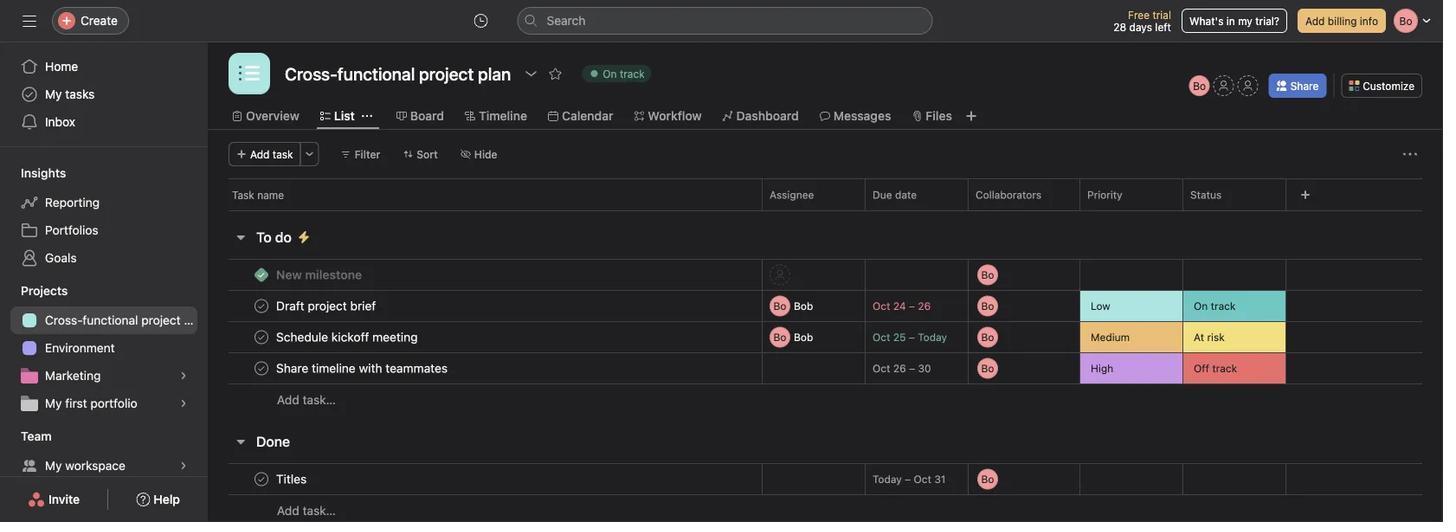 Task type: vqa. For each thing, say whether or not it's contained in the screenshot.
right Octopus
no



Task type: locate. For each thing, give the bounding box(es) containing it.
2 add task… button from the top
[[277, 501, 336, 521]]

calendar link
[[548, 107, 614, 126]]

add left task
[[250, 148, 270, 160]]

bo inside button
[[1194, 80, 1207, 92]]

my for my first portfolio
[[45, 396, 62, 411]]

1 horizontal spatial more actions image
[[1404, 147, 1418, 161]]

more actions image down 'customize'
[[1404, 147, 1418, 161]]

– right "24"
[[909, 300, 915, 312]]

0 vertical spatial on
[[603, 68, 617, 80]]

name
[[257, 189, 284, 201]]

billing
[[1328, 15, 1358, 27]]

– for 30
[[909, 362, 916, 375]]

task… inside header to do tree grid
[[303, 393, 336, 407]]

track up workflow link
[[620, 68, 645, 80]]

on inside dropdown button
[[603, 68, 617, 80]]

create button
[[52, 7, 129, 35]]

completed image
[[251, 327, 272, 348], [251, 358, 272, 379], [251, 469, 272, 490]]

0 vertical spatial add task… row
[[208, 384, 1444, 416]]

0 vertical spatial completed image
[[251, 327, 272, 348]]

task… inside the header done tree grid
[[303, 504, 336, 518]]

functional
[[83, 313, 138, 327]]

dashboard
[[737, 109, 799, 123]]

task… down the share timeline with teammates text box
[[303, 393, 336, 407]]

oct 24 – 26
[[873, 300, 931, 312]]

1 my from the top
[[45, 87, 62, 101]]

my inside projects element
[[45, 396, 62, 411]]

bob for oct 24 – 26
[[794, 300, 814, 312]]

add task… button
[[277, 391, 336, 410], [277, 501, 336, 521]]

1 vertical spatial add task…
[[277, 504, 336, 518]]

– left 30
[[909, 362, 916, 375]]

in
[[1227, 15, 1236, 27]]

trial
[[1153, 9, 1172, 21]]

assignee
[[770, 189, 814, 201]]

on up at
[[1194, 300, 1208, 312]]

goals
[[45, 251, 77, 265]]

new milestone cell
[[208, 259, 763, 291]]

2 my from the top
[[45, 396, 62, 411]]

2 add task… from the top
[[277, 504, 336, 518]]

see details, my workspace image
[[178, 461, 189, 471]]

collaborators
[[976, 189, 1042, 201]]

add task…
[[277, 393, 336, 407], [277, 504, 336, 518]]

oct left 25
[[873, 331, 891, 343]]

completed image inside titles cell
[[251, 469, 272, 490]]

track inside popup button
[[1211, 300, 1236, 312]]

Completed checkbox
[[251, 327, 272, 348], [251, 358, 272, 379], [251, 469, 272, 490]]

workspace
[[65, 459, 126, 473]]

1 vertical spatial on
[[1194, 300, 1208, 312]]

– for today
[[909, 331, 915, 343]]

New milestone text field
[[273, 266, 367, 284]]

0 vertical spatial track
[[620, 68, 645, 80]]

today left 31 at the bottom right
[[873, 473, 902, 485]]

add up the done
[[277, 393, 299, 407]]

1 vertical spatial task…
[[303, 504, 336, 518]]

completed checkbox inside titles cell
[[251, 469, 272, 490]]

0 horizontal spatial more actions image
[[305, 149, 315, 159]]

add task… button up the done
[[277, 391, 336, 410]]

free trial 28 days left
[[1114, 9, 1172, 33]]

to do button
[[256, 222, 292, 253]]

1 horizontal spatial on track
[[1194, 300, 1236, 312]]

0 vertical spatial bo
[[1194, 80, 1207, 92]]

add task… button for second add task… "row"
[[277, 501, 336, 521]]

2 completed checkbox from the top
[[251, 358, 272, 379]]

at risk button
[[1184, 322, 1286, 352]]

1 vertical spatial add task… button
[[277, 501, 336, 521]]

– right 25
[[909, 331, 915, 343]]

my tasks
[[45, 87, 95, 101]]

0 vertical spatial completed checkbox
[[251, 327, 272, 348]]

add task… button for first add task… "row"
[[277, 391, 336, 410]]

1 vertical spatial completed checkbox
[[251, 358, 272, 379]]

add task button
[[229, 142, 301, 166]]

track inside dropdown button
[[620, 68, 645, 80]]

titles cell
[[208, 463, 763, 495]]

0 vertical spatial my
[[45, 87, 62, 101]]

1 vertical spatial my
[[45, 396, 62, 411]]

files link
[[912, 107, 953, 126]]

my left first
[[45, 396, 62, 411]]

26 right "24"
[[918, 300, 931, 312]]

invite button
[[17, 484, 91, 515]]

2 vertical spatial completed image
[[251, 469, 272, 490]]

my workspace
[[45, 459, 126, 473]]

add task… button down titles "text field"
[[277, 501, 336, 521]]

1 horizontal spatial on
[[1194, 300, 1208, 312]]

add task… down titles "text field"
[[277, 504, 336, 518]]

1 completed checkbox from the top
[[251, 327, 272, 348]]

on track up 'risk'
[[1194, 300, 1236, 312]]

collapse task list for this section image
[[234, 230, 248, 244]]

task name
[[232, 189, 284, 201]]

3 completed image from the top
[[251, 469, 272, 490]]

teams element
[[0, 421, 208, 483]]

completed checkbox for today
[[251, 469, 272, 490]]

low
[[1091, 300, 1111, 312]]

at
[[1194, 331, 1205, 343]]

oct 25 – today
[[873, 331, 948, 343]]

oct left 31 at the bottom right
[[914, 473, 932, 485]]

on track
[[603, 68, 645, 80], [1194, 300, 1236, 312]]

track inside "popup button"
[[1213, 362, 1238, 375]]

1 add task… row from the top
[[208, 384, 1444, 416]]

0 vertical spatial add task… button
[[277, 391, 336, 410]]

completed image for oct 25 – today
[[251, 327, 272, 348]]

marketing link
[[10, 362, 197, 390]]

0 vertical spatial on track
[[603, 68, 645, 80]]

free
[[1129, 9, 1150, 21]]

1 vertical spatial 26
[[894, 362, 907, 375]]

0 vertical spatial task…
[[303, 393, 336, 407]]

bo
[[1194, 80, 1207, 92], [774, 300, 787, 312], [774, 331, 787, 343]]

completed image inside schedule kickoff meeting cell
[[251, 327, 272, 348]]

1 vertical spatial completed image
[[251, 358, 272, 379]]

3 completed checkbox from the top
[[251, 469, 272, 490]]

26
[[918, 300, 931, 312], [894, 362, 907, 375]]

add task… inside header to do tree grid
[[277, 393, 336, 407]]

insights element
[[0, 158, 208, 275]]

projects element
[[0, 275, 208, 421]]

add left billing
[[1306, 15, 1325, 27]]

–
[[909, 300, 915, 312], [909, 331, 915, 343], [909, 362, 916, 375], [905, 473, 911, 485]]

26 left 30
[[894, 362, 907, 375]]

more actions image
[[1404, 147, 1418, 161], [305, 149, 315, 159]]

high button
[[1081, 353, 1183, 384]]

1 task… from the top
[[303, 393, 336, 407]]

my left the tasks
[[45, 87, 62, 101]]

oct
[[873, 300, 891, 312], [873, 331, 891, 343], [873, 362, 891, 375], [914, 473, 932, 485]]

1 vertical spatial on track
[[1194, 300, 1236, 312]]

2 vertical spatial track
[[1213, 362, 1238, 375]]

help
[[154, 492, 180, 507]]

workflow
[[648, 109, 702, 123]]

2 vertical spatial completed checkbox
[[251, 469, 272, 490]]

more actions image right task
[[305, 149, 315, 159]]

completed checkbox for oct 26
[[251, 358, 272, 379]]

1 add task… from the top
[[277, 393, 336, 407]]

at risk
[[1194, 331, 1225, 343]]

portfolio
[[90, 396, 137, 411]]

row containing task name
[[208, 178, 1444, 210]]

today up 30
[[918, 331, 948, 343]]

on
[[603, 68, 617, 80], [1194, 300, 1208, 312]]

medium button
[[1081, 322, 1183, 352]]

date
[[895, 189, 917, 201]]

0 horizontal spatial 26
[[894, 362, 907, 375]]

header done tree grid
[[208, 462, 1444, 522]]

overview
[[246, 109, 300, 123]]

24
[[894, 300, 906, 312]]

oct for oct 24 – 26
[[873, 300, 891, 312]]

cross-
[[45, 313, 83, 327]]

0 horizontal spatial today
[[873, 473, 902, 485]]

2 vertical spatial my
[[45, 459, 62, 473]]

insights button
[[0, 165, 66, 182]]

add task… row
[[208, 384, 1444, 416], [208, 495, 1444, 522]]

26 inside row
[[894, 362, 907, 375]]

history image
[[474, 14, 488, 28]]

task…
[[303, 393, 336, 407], [303, 504, 336, 518]]

task… down titles "text field"
[[303, 504, 336, 518]]

header to do tree grid
[[208, 258, 1444, 416]]

track for oct 26 – 30
[[1213, 362, 1238, 375]]

projects button
[[0, 282, 68, 300]]

my inside global element
[[45, 87, 62, 101]]

sort button
[[395, 142, 446, 166]]

1 bob from the top
[[794, 300, 814, 312]]

oct inside the header done tree grid
[[914, 473, 932, 485]]

1 vertical spatial bo
[[774, 300, 787, 312]]

Completed checkbox
[[251, 296, 272, 317]]

1 horizontal spatial today
[[918, 331, 948, 343]]

on up calendar in the left of the page
[[603, 68, 617, 80]]

2 task… from the top
[[303, 504, 336, 518]]

2 completed image from the top
[[251, 358, 272, 379]]

my inside teams element
[[45, 459, 62, 473]]

oct for oct 25 – today
[[873, 331, 891, 343]]

rules for to do image
[[297, 230, 311, 244]]

today
[[918, 331, 948, 343], [873, 473, 902, 485]]

0 horizontal spatial on
[[603, 68, 617, 80]]

0 vertical spatial bob
[[794, 300, 814, 312]]

high
[[1091, 362, 1114, 375]]

oct down oct 25 – today
[[873, 362, 891, 375]]

schedule kickoff meeting cell
[[208, 321, 763, 353]]

– left 31 at the bottom right
[[905, 473, 911, 485]]

0 vertical spatial today
[[918, 331, 948, 343]]

Titles text field
[[273, 471, 312, 488]]

2 add task… row from the top
[[208, 495, 1444, 522]]

row
[[208, 178, 1444, 210], [229, 210, 1423, 211], [208, 258, 1444, 292], [208, 289, 1444, 323], [208, 320, 1444, 355], [208, 351, 1444, 386], [208, 462, 1444, 497]]

on track up calendar in the left of the page
[[603, 68, 645, 80]]

completed milestone image
[[255, 268, 268, 282]]

completed checkbox inside share timeline with teammates 'cell'
[[251, 358, 272, 379]]

1 completed image from the top
[[251, 327, 272, 348]]

1 vertical spatial add task… row
[[208, 495, 1444, 522]]

add down titles "text field"
[[277, 504, 299, 518]]

board link
[[397, 107, 444, 126]]

filter button
[[333, 142, 388, 166]]

None text field
[[281, 58, 516, 89]]

my up invite button
[[45, 459, 62, 473]]

help button
[[125, 484, 191, 515]]

0 horizontal spatial on track
[[603, 68, 645, 80]]

2 vertical spatial bo
[[774, 331, 787, 343]]

1 vertical spatial today
[[873, 473, 902, 485]]

list image
[[239, 63, 260, 84]]

3 my from the top
[[45, 459, 62, 473]]

Schedule kickoff meeting text field
[[273, 329, 423, 346]]

completed image inside share timeline with teammates 'cell'
[[251, 358, 272, 379]]

oct left "24"
[[873, 300, 891, 312]]

track right the off
[[1213, 362, 1238, 375]]

0 vertical spatial add task…
[[277, 393, 336, 407]]

1 add task… button from the top
[[277, 391, 336, 410]]

tab actions image
[[362, 111, 372, 121]]

bob for oct 25 – today
[[794, 331, 814, 343]]

2 bob from the top
[[794, 331, 814, 343]]

due
[[873, 189, 893, 201]]

what's
[[1190, 15, 1224, 27]]

1 vertical spatial bob
[[794, 331, 814, 343]]

28
[[1114, 21, 1127, 33]]

add task… button inside header to do tree grid
[[277, 391, 336, 410]]

track up 'risk'
[[1211, 300, 1236, 312]]

completed checkbox inside schedule kickoff meeting cell
[[251, 327, 272, 348]]

add task
[[250, 148, 293, 160]]

task
[[273, 148, 293, 160]]

0 vertical spatial 26
[[918, 300, 931, 312]]

add task… button inside the header done tree grid
[[277, 501, 336, 521]]

oct 26 – 30
[[873, 362, 932, 375]]

Completed milestone checkbox
[[255, 268, 268, 282]]

1 vertical spatial track
[[1211, 300, 1236, 312]]

my
[[45, 87, 62, 101], [45, 396, 62, 411], [45, 459, 62, 473]]

status
[[1191, 189, 1222, 201]]

add task… up the done
[[277, 393, 336, 407]]



Task type: describe. For each thing, give the bounding box(es) containing it.
– inside the header done tree grid
[[905, 473, 911, 485]]

medium
[[1091, 331, 1130, 343]]

my for my tasks
[[45, 87, 62, 101]]

1 horizontal spatial 26
[[918, 300, 931, 312]]

board
[[410, 109, 444, 123]]

goals link
[[10, 244, 197, 272]]

share
[[1291, 80, 1319, 92]]

30
[[918, 362, 932, 375]]

cross-functional project plan link
[[10, 307, 208, 334]]

days
[[1130, 21, 1153, 33]]

global element
[[0, 42, 208, 146]]

customize
[[1363, 80, 1415, 92]]

completed checkbox for oct 25
[[251, 327, 272, 348]]

done
[[256, 433, 290, 450]]

low button
[[1081, 291, 1183, 321]]

tasks
[[65, 87, 95, 101]]

add tab image
[[965, 109, 979, 123]]

add inside button
[[250, 148, 270, 160]]

see details, my first portfolio image
[[178, 398, 189, 409]]

Draft project brief text field
[[273, 298, 381, 315]]

add field image
[[1301, 190, 1311, 200]]

bo for oct 24 – 26
[[774, 300, 787, 312]]

bo button
[[1190, 75, 1211, 96]]

priority
[[1088, 189, 1123, 201]]

due date
[[873, 189, 917, 201]]

invite
[[49, 492, 80, 507]]

reporting link
[[10, 189, 197, 217]]

today inside header to do tree grid
[[918, 331, 948, 343]]

home
[[45, 59, 78, 74]]

see details, marketing image
[[178, 371, 189, 381]]

search button
[[517, 7, 933, 35]]

on track button
[[1184, 291, 1286, 321]]

completed image for oct 26 – 30
[[251, 358, 272, 379]]

marketing
[[45, 369, 101, 383]]

hide
[[474, 148, 498, 160]]

project
[[141, 313, 181, 327]]

what's in my trial?
[[1190, 15, 1280, 27]]

my
[[1239, 15, 1253, 27]]

messages
[[834, 109, 892, 123]]

search list box
[[517, 7, 933, 35]]

on track button
[[574, 61, 660, 86]]

share timeline with teammates cell
[[208, 352, 763, 385]]

customize button
[[1342, 74, 1423, 98]]

row containing oct 26
[[208, 351, 1444, 386]]

31
[[935, 473, 946, 485]]

track for oct 24 – 26
[[1211, 300, 1236, 312]]

show options image
[[524, 67, 538, 81]]

add billing info button
[[1298, 9, 1387, 33]]

what's in my trial? button
[[1182, 9, 1288, 33]]

add billing info
[[1306, 15, 1379, 27]]

create
[[81, 13, 118, 28]]

on track inside popup button
[[1194, 300, 1236, 312]]

to
[[256, 229, 272, 246]]

environment
[[45, 341, 115, 355]]

timeline link
[[465, 107, 527, 126]]

today inside the header done tree grid
[[873, 473, 902, 485]]

– for 26
[[909, 300, 915, 312]]

on track inside dropdown button
[[603, 68, 645, 80]]

Share timeline with teammates text field
[[273, 360, 453, 377]]

bo for oct 25 – today
[[774, 331, 787, 343]]

info
[[1361, 15, 1379, 27]]

my workspace link
[[10, 452, 197, 480]]

trial?
[[1256, 15, 1280, 27]]

first
[[65, 396, 87, 411]]

timeline
[[479, 109, 527, 123]]

oct for oct 26 – 30
[[873, 362, 891, 375]]

files
[[926, 109, 953, 123]]

add inside header to do tree grid
[[277, 393, 299, 407]]

sort
[[417, 148, 438, 160]]

portfolios link
[[10, 217, 197, 244]]

row containing today
[[208, 462, 1444, 497]]

draft project brief cell
[[208, 290, 763, 322]]

do
[[275, 229, 292, 246]]

reporting
[[45, 195, 100, 210]]

25
[[894, 331, 906, 343]]

completed image
[[251, 296, 272, 317]]

team button
[[0, 428, 52, 445]]

left
[[1156, 21, 1172, 33]]

completed image for today – oct 31
[[251, 469, 272, 490]]

team
[[21, 429, 52, 443]]

search
[[547, 13, 586, 28]]

environment link
[[10, 334, 197, 362]]

off track button
[[1184, 353, 1286, 384]]

today – oct 31
[[873, 473, 946, 485]]

add task… inside the header done tree grid
[[277, 504, 336, 518]]

on inside popup button
[[1194, 300, 1208, 312]]

my for my workspace
[[45, 459, 62, 473]]

add inside 'button'
[[1306, 15, 1325, 27]]

to do
[[256, 229, 292, 246]]

list
[[334, 109, 355, 123]]

overview link
[[232, 107, 300, 126]]

add to starred image
[[548, 67, 562, 81]]

collapse task list for this section image
[[234, 435, 248, 449]]

list link
[[320, 107, 355, 126]]

add inside the header done tree grid
[[277, 504, 299, 518]]

messages link
[[820, 107, 892, 126]]

workflow link
[[634, 107, 702, 126]]

dashboard link
[[723, 107, 799, 126]]

projects
[[21, 284, 68, 298]]

cross-functional project plan
[[45, 313, 208, 327]]

hide button
[[453, 142, 505, 166]]

my first portfolio
[[45, 396, 137, 411]]

hide sidebar image
[[23, 14, 36, 28]]

plan
[[184, 313, 208, 327]]

inbox link
[[10, 108, 197, 136]]



